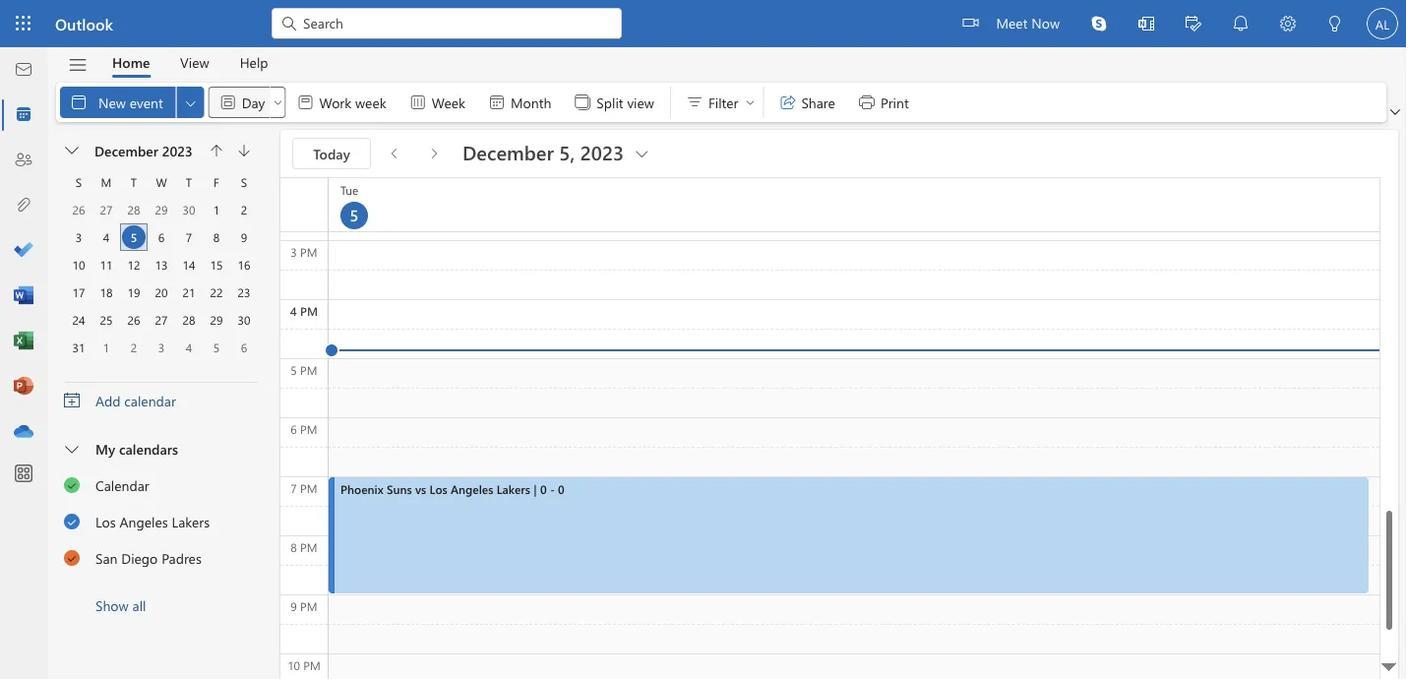 Task type: locate. For each thing, give the bounding box(es) containing it.
4 button
[[94, 225, 118, 249], [177, 336, 201, 359]]

new
[[98, 93, 126, 111]]

5,
[[559, 139, 575, 165]]

pm for 5 pm
[[300, 362, 318, 378]]

3 down the more options image
[[291, 244, 297, 260]]

26 right '25' button
[[127, 312, 140, 328]]

1 horizontal spatial 4
[[186, 340, 192, 355]]

5 down tue
[[350, 204, 359, 225]]

1 vertical spatial 4
[[290, 303, 297, 319]]

2 s from the left
[[241, 174, 247, 190]]

1 horizontal spatial 6 button
[[232, 336, 256, 359]]

1 vertical spatial 4 button
[[177, 336, 201, 359]]

11 button
[[94, 253, 118, 277]]

monday element
[[93, 168, 120, 196]]

19 button
[[122, 280, 146, 304]]

4 up 11
[[103, 229, 109, 245]]

1 vertical spatial 27 button
[[150, 308, 173, 332]]

show
[[95, 596, 129, 614]]

0 vertical spatial 5 button
[[122, 225, 146, 249]]

28 for 28 button to the right
[[183, 312, 195, 328]]

0 horizontal spatial 30 button
[[177, 198, 201, 221]]

0
[[540, 481, 547, 497], [558, 481, 565, 497]]

0 horizontal spatial 9
[[241, 229, 247, 245]]

s left monday element
[[76, 174, 82, 190]]

lakers up padres
[[172, 512, 210, 531]]

1 button down f
[[205, 198, 228, 221]]

calendar
[[95, 476, 149, 494]]

 down al icon
[[1391, 107, 1400, 117]]

0 horizontal spatial 4 button
[[94, 225, 118, 249]]

friday element
[[203, 168, 230, 196]]

5 button up 12
[[122, 225, 146, 249]]

1 button down '25' button
[[94, 336, 118, 359]]

 filter 
[[685, 93, 756, 112]]

1 horizontal spatial 26 button
[[122, 308, 146, 332]]


[[1391, 107, 1400, 117], [65, 144, 79, 157], [65, 443, 79, 457]]

1 vertical spatial los
[[95, 512, 116, 531]]


[[1328, 16, 1343, 31]]

meet
[[996, 13, 1028, 31]]

2 list box from the top
[[48, 466, 273, 576]]

help button
[[225, 47, 283, 78]]

1 horizontal spatial 7
[[291, 480, 297, 496]]

sunday element
[[65, 168, 93, 196]]

0 horizontal spatial 6 button
[[150, 225, 173, 249]]

 new event
[[69, 93, 163, 112]]

2 button up add calendar
[[122, 336, 146, 359]]

2023 up thursday element
[[162, 141, 193, 159]]

1 horizontal spatial  button
[[1387, 102, 1404, 122]]

december down  month
[[463, 139, 554, 165]]

1 horizontal spatial 5 button
[[205, 336, 228, 359]]

1 horizontal spatial 3 button
[[150, 336, 173, 359]]

 up sunday element
[[65, 144, 79, 157]]

 button
[[1387, 102, 1404, 122], [57, 137, 89, 164]]

6 down 23
[[241, 340, 247, 355]]

10 down the 9 pm
[[288, 657, 300, 673]]

3 button up calendar
[[150, 336, 173, 359]]

28 button
[[122, 198, 146, 221], [177, 308, 201, 332]]

0 vertical spatial 2 button
[[232, 198, 256, 221]]

2 t from the left
[[186, 174, 192, 190]]

5
[[350, 204, 359, 225], [131, 229, 137, 245], [213, 340, 220, 355], [291, 362, 297, 378]]

 for the leftmost  dropdown button
[[65, 144, 79, 157]]

december
[[463, 139, 554, 165], [94, 141, 158, 159]]

0 horizontal spatial t
[[131, 174, 137, 190]]

0 horizontal spatial los
[[95, 512, 116, 531]]

9 down 8 pm
[[291, 598, 297, 614]]

los right 'vs'
[[430, 481, 448, 497]]

 for right  dropdown button
[[1391, 107, 1400, 117]]

29 button down 22 button
[[205, 308, 228, 332]]

1 vertical spatial 10
[[288, 657, 300, 673]]


[[238, 145, 250, 156]]

1 vertical spatial 29 button
[[205, 308, 228, 332]]

8 up 15 button
[[213, 229, 220, 245]]

6 button down 23
[[232, 336, 256, 359]]

0 horizontal spatial 0
[[540, 481, 547, 497]]

tab list inside december 5, 2023 application
[[97, 47, 283, 78]]

list box
[[48, 430, 273, 623], [48, 466, 273, 576]]

0 vertical spatial 26
[[72, 202, 85, 217]]

s right f
[[241, 174, 247, 190]]

thursday element
[[175, 168, 203, 196]]

0 vertical spatial lakers
[[497, 481, 530, 497]]

2 down "saturday" element
[[241, 202, 247, 217]]

angeles
[[451, 481, 493, 497], [120, 512, 168, 531]]

 for los angeles lakers
[[64, 512, 81, 529]]

1 horizontal spatial 10
[[288, 657, 300, 673]]

0 horizontal spatial 7
[[186, 229, 192, 245]]

pm down the 9 pm
[[303, 657, 321, 673]]

1 t from the left
[[131, 174, 137, 190]]

10 inside 10 button
[[72, 257, 85, 273]]

0 horizontal spatial 27
[[100, 202, 113, 217]]

12 button
[[122, 253, 146, 277]]

1 vertical spatial 7
[[291, 480, 297, 496]]

excel image
[[14, 332, 33, 351]]

tab list
[[97, 47, 283, 78]]

4 button up 11
[[94, 225, 118, 249]]

people image
[[14, 151, 33, 170]]

1 s from the left
[[76, 174, 82, 190]]

28 button down 21
[[177, 308, 201, 332]]

0 vertical spatial 29 button
[[150, 198, 173, 221]]

los
[[430, 481, 448, 497], [95, 512, 116, 531]]

5 button
[[122, 225, 146, 249], [205, 336, 228, 359]]

1 horizontal spatial 0
[[558, 481, 565, 497]]

1 vertical spatial  button
[[57, 137, 89, 164]]

28 up 5 cell
[[127, 202, 140, 217]]

1 horizontal spatial lakers
[[497, 481, 530, 497]]

0 horizontal spatial 4
[[103, 229, 109, 245]]

list box for add calendar
[[48, 430, 273, 623]]

december for 5,
[[463, 139, 554, 165]]

1 vertical spatial 30
[[238, 312, 250, 328]]

7 pm
[[291, 480, 318, 496]]

2023 right 5,
[[580, 139, 624, 165]]

w
[[156, 174, 167, 190]]

pm for 6 pm
[[300, 421, 318, 437]]

1 horizontal spatial 29
[[210, 312, 223, 328]]

s for sunday element
[[76, 174, 82, 190]]

share group
[[768, 83, 921, 118]]

phoenix suns vs los angeles lakers | 0 - 0
[[341, 481, 565, 497]]

26 button down sunday element
[[67, 198, 91, 221]]

 button
[[379, 138, 410, 169]]

Search field
[[301, 13, 610, 33]]

suns
[[387, 481, 412, 497]]

4
[[103, 229, 109, 245], [290, 303, 297, 319], [186, 340, 192, 355]]

my
[[95, 440, 115, 458]]

 right the day
[[272, 96, 284, 108]]

31 button
[[67, 336, 91, 359]]

to do image
[[14, 241, 33, 261]]

 button down al icon
[[1387, 102, 1404, 122]]

8 up the 9 pm
[[291, 539, 297, 555]]

0 vertical spatial los
[[430, 481, 448, 497]]

5 up 12
[[131, 229, 137, 245]]

26 button right '25' button
[[122, 308, 146, 332]]

pm down the more options image
[[300, 244, 318, 260]]

26 down sunday element
[[72, 202, 85, 217]]

 button
[[203, 137, 230, 164]]

6 up 7 pm
[[291, 421, 297, 437]]

0 vertical spatial 
[[64, 476, 81, 493]]

0 horizontal spatial lakers
[[172, 512, 210, 531]]

1 0 from the left
[[540, 481, 547, 497]]

lakers left "|"
[[497, 481, 530, 497]]

0 horizontal spatial 2023
[[162, 141, 193, 159]]

pm for 10 pm
[[303, 657, 321, 673]]

1 horizontal spatial december
[[463, 139, 554, 165]]

 button
[[177, 87, 204, 118]]

 left 
[[183, 95, 198, 110]]

0 right "|"
[[540, 481, 547, 497]]

 button up sunday element
[[57, 137, 89, 164]]

7 up 8 pm
[[291, 480, 297, 496]]

30 button down 23
[[232, 308, 256, 332]]

18
[[100, 284, 113, 300]]

7 for 7 pm
[[291, 480, 297, 496]]

0 horizontal spatial 28 button
[[122, 198, 146, 221]]

1 horizontal spatial 27 button
[[150, 308, 173, 332]]

27 button down 20 button
[[150, 308, 173, 332]]

tab list containing home
[[97, 47, 283, 78]]

0 vertical spatial 9
[[241, 229, 247, 245]]

7 inside button
[[186, 229, 192, 245]]

-
[[550, 481, 555, 497]]

 month
[[487, 93, 551, 112]]

1 vertical spatial 26
[[127, 312, 140, 328]]

 button
[[1170, 0, 1217, 50]]

3 pm
[[291, 244, 318, 260]]

1 horizontal spatial 30 button
[[232, 308, 256, 332]]

angeles right 'vs'
[[451, 481, 493, 497]]

december up tuesday element
[[94, 141, 158, 159]]

0 horizontal spatial 2
[[131, 340, 137, 355]]

0 vertical spatial 29
[[155, 202, 168, 217]]

2023 inside button
[[162, 141, 193, 159]]

 button
[[230, 137, 258, 164]]


[[64, 393, 80, 408]]

los up san
[[95, 512, 116, 531]]

28 for the top 28 button
[[127, 202, 140, 217]]

 share
[[778, 93, 835, 112]]

1 vertical spatial 5 button
[[205, 336, 228, 359]]

7
[[186, 229, 192, 245], [291, 480, 297, 496]]

3
[[76, 229, 82, 245], [291, 244, 297, 260], [158, 340, 165, 355]]

0 vertical spatial 30 button
[[177, 198, 201, 221]]

1 vertical spatial 2 button
[[122, 336, 146, 359]]

0 horizontal spatial 10
[[72, 257, 85, 273]]

s inside sunday element
[[76, 174, 82, 190]]

1 vertical spatial 9
[[291, 598, 297, 614]]

2 button down "saturday" element
[[232, 198, 256, 221]]

4 right 23 button
[[290, 303, 297, 319]]

0 vertical spatial 10
[[72, 257, 85, 273]]

9 inside 9 button
[[241, 229, 247, 245]]

23 button
[[232, 280, 256, 304]]

more apps image
[[14, 465, 33, 484]]

6
[[158, 229, 165, 245], [241, 340, 247, 355], [291, 421, 297, 437]]

1 list box from the top
[[48, 430, 273, 623]]

0 horizontal spatial 1 button
[[94, 336, 118, 359]]

15
[[210, 257, 223, 273]]

27 down 20 button
[[155, 312, 168, 328]]

angeles inside list box
[[120, 512, 168, 531]]

0 horizontal spatial s
[[76, 174, 82, 190]]

17
[[72, 284, 85, 300]]

0 vertical spatial 6
[[158, 229, 165, 245]]

1 vertical spatial 28
[[183, 312, 195, 328]]

0 vertical spatial 
[[1391, 107, 1400, 117]]

pm up the 9 pm
[[300, 539, 318, 555]]


[[67, 55, 88, 75]]

4 button down 21
[[177, 336, 201, 359]]

0 vertical spatial 8
[[213, 229, 220, 245]]

2 vertical spatial 
[[64, 549, 81, 565]]

28 button up 5 cell
[[122, 198, 146, 221]]

0 vertical spatial  button
[[1387, 102, 1404, 122]]

10 left 11 button
[[72, 257, 85, 273]]

6 up 13 button
[[158, 229, 165, 245]]

29 for the right 29 button
[[210, 312, 223, 328]]

0 vertical spatial 3 button
[[67, 225, 91, 249]]

8 inside button
[[213, 229, 220, 245]]

3 up 10 button
[[76, 229, 82, 245]]

 right filter
[[744, 96, 756, 108]]

december inside button
[[94, 141, 158, 159]]

0 horizontal spatial 30
[[183, 202, 195, 217]]

onedrive image
[[14, 422, 33, 442]]

30 button up 7 button
[[177, 198, 201, 221]]

5 button down 22 button
[[205, 336, 228, 359]]

1 horizontal spatial 26
[[127, 312, 140, 328]]

1 vertical spatial 27
[[155, 312, 168, 328]]

30 down 23
[[238, 312, 250, 328]]

 button
[[1076, 0, 1123, 47]]

2 button
[[232, 198, 256, 221], [122, 336, 146, 359]]

0 horizontal spatial 26
[[72, 202, 85, 217]]

7 up 14 button
[[186, 229, 192, 245]]

6 for 6 button to the bottom
[[241, 340, 247, 355]]

27 button down the m
[[94, 198, 118, 221]]

28 down 21
[[183, 312, 195, 328]]

t for tuesday element
[[131, 174, 137, 190]]

pm down '4 pm'
[[300, 362, 318, 378]]

0 horizontal spatial 8
[[213, 229, 220, 245]]

9 up 16
[[241, 229, 247, 245]]

2 vertical spatial 4
[[186, 340, 192, 355]]

6 button up 13 button
[[150, 225, 173, 249]]

29 down 22 button
[[210, 312, 223, 328]]

31
[[72, 340, 85, 355]]

pm for 8 pm
[[300, 539, 318, 555]]

s inside "saturday" element
[[241, 174, 247, 190]]

0 horizontal spatial 1
[[103, 340, 109, 355]]

angeles inside button
[[451, 481, 493, 497]]

1 button
[[205, 198, 228, 221], [94, 336, 118, 359]]

 left the my
[[65, 443, 79, 457]]


[[211, 145, 222, 156]]

1 horizontal spatial 2023
[[580, 139, 624, 165]]

tue
[[341, 182, 359, 198]]

t for thursday element
[[186, 174, 192, 190]]

1 horizontal spatial 6
[[241, 340, 247, 355]]

1 vertical spatial 29
[[210, 312, 223, 328]]

0 horizontal spatial  button
[[57, 137, 89, 164]]

29 down wednesday element
[[155, 202, 168, 217]]

 down view on the left top of the page
[[632, 143, 652, 163]]

angeles up diego
[[120, 512, 168, 531]]

5 down '4 pm'
[[291, 362, 297, 378]]

pm left phoenix
[[300, 480, 318, 496]]

 inside  filter 
[[744, 96, 756, 108]]

0 horizontal spatial 3
[[76, 229, 82, 245]]

 inside 'december 5, 2023 '
[[632, 143, 652, 163]]

1 vertical spatial 1
[[103, 340, 109, 355]]

3 up calendar
[[158, 340, 165, 355]]

3 button up 10 button
[[67, 225, 91, 249]]

list box containing my calendars
[[48, 430, 273, 623]]

week
[[432, 93, 466, 111]]

m
[[101, 174, 112, 190]]

0 vertical spatial 27 button
[[94, 198, 118, 221]]

los angeles lakers
[[95, 512, 210, 531]]

1 horizontal spatial angeles
[[451, 481, 493, 497]]

1 vertical spatial 
[[64, 512, 81, 529]]

4 down 21
[[186, 340, 192, 355]]

outlook
[[55, 13, 113, 34]]

1 horizontal spatial 27
[[155, 312, 168, 328]]


[[218, 93, 238, 112]]

saturday element
[[230, 168, 258, 196]]

20
[[155, 284, 168, 300]]

9 pm
[[291, 598, 318, 614]]

0 horizontal spatial 6
[[158, 229, 165, 245]]

2 up add calendar
[[131, 340, 137, 355]]

0 horizontal spatial 5 button
[[122, 225, 146, 249]]

8 for 8 pm
[[291, 539, 297, 555]]

3 for the 3 button to the left
[[76, 229, 82, 245]]

view button
[[165, 47, 224, 78]]

pm
[[300, 244, 318, 260], [300, 303, 318, 319], [300, 362, 318, 378], [300, 421, 318, 437], [300, 480, 318, 496], [300, 539, 318, 555], [300, 598, 318, 614], [303, 657, 321, 673]]

2  from the top
[[64, 512, 81, 529]]

t right the m
[[131, 174, 137, 190]]

|
[[534, 481, 537, 497]]

30 up 7 button
[[183, 202, 195, 217]]

3 button
[[67, 225, 91, 249], [150, 336, 173, 359]]

2 0 from the left
[[558, 481, 565, 497]]

1  from the top
[[64, 476, 81, 493]]

 for calendar
[[64, 476, 81, 493]]

0 vertical spatial 27
[[100, 202, 113, 217]]

all
[[132, 596, 146, 614]]

3  from the top
[[64, 549, 81, 565]]

t right wednesday element
[[186, 174, 192, 190]]

0 horizontal spatial 26 button
[[67, 198, 91, 221]]

27 down the m
[[100, 202, 113, 217]]

1 horizontal spatial 3
[[158, 340, 165, 355]]

1 down f
[[213, 202, 220, 217]]

0 right -
[[558, 481, 565, 497]]

los inside button
[[430, 481, 448, 497]]

pm down 3 pm
[[300, 303, 318, 319]]

 work week
[[296, 93, 386, 112]]

t
[[131, 174, 137, 190], [186, 174, 192, 190]]

29 button down wednesday element
[[150, 198, 173, 221]]

0 horizontal spatial december
[[94, 141, 158, 159]]

1 vertical spatial 28 button
[[177, 308, 201, 332]]

1 horizontal spatial 28 button
[[177, 308, 201, 332]]

list box containing calendar
[[48, 466, 273, 576]]

pm up 7 pm
[[300, 421, 318, 437]]

1 horizontal spatial los
[[430, 481, 448, 497]]

pm down 8 pm
[[300, 598, 318, 614]]

0 horizontal spatial angeles
[[120, 512, 168, 531]]

1 horizontal spatial 1
[[213, 202, 220, 217]]

6 for topmost 6 button
[[158, 229, 165, 245]]

1 down '25' button
[[103, 340, 109, 355]]

26 button
[[67, 198, 91, 221], [122, 308, 146, 332]]

27
[[100, 202, 113, 217], [155, 312, 168, 328]]



Task type: vqa. For each thing, say whether or not it's contained in the screenshot.
27 button
yes



Task type: describe. For each thing, give the bounding box(es) containing it.

[[778, 93, 798, 112]]

1 horizontal spatial 30
[[238, 312, 250, 328]]

 button
[[1312, 0, 1359, 50]]

24
[[72, 312, 85, 328]]

21
[[183, 284, 195, 300]]

my calendars
[[95, 440, 178, 458]]

1 vertical spatial 26 button
[[122, 308, 146, 332]]

16 button
[[232, 253, 256, 277]]


[[1231, 14, 1251, 33]]

tue 5
[[341, 182, 359, 225]]

1 vertical spatial 2
[[131, 340, 137, 355]]

 search field
[[272, 0, 622, 44]]

9 for 9
[[241, 229, 247, 245]]

wednesday element
[[148, 168, 175, 196]]

0 vertical spatial 2
[[241, 202, 247, 217]]

padres
[[162, 549, 202, 567]]

 button
[[418, 138, 450, 169]]

meet now
[[996, 13, 1060, 31]]


[[69, 93, 89, 112]]

0 vertical spatial 30
[[183, 202, 195, 217]]

2 horizontal spatial 3
[[291, 244, 297, 260]]

december 2023 button
[[85, 137, 203, 164]]

3 for the bottommost the 3 button
[[158, 340, 165, 355]]

24 button
[[67, 308, 91, 332]]

list box for my calendars
[[48, 466, 273, 576]]


[[1091, 16, 1107, 31]]

14 button
[[177, 253, 201, 277]]

29 for 29 button to the left
[[155, 202, 168, 217]]

calendars
[[119, 440, 178, 458]]

left-rail-appbar navigation
[[4, 47, 43, 455]]

files image
[[14, 196, 33, 216]]

december for 2023
[[94, 141, 158, 159]]

work
[[319, 93, 352, 111]]

1 vertical spatial 6 button
[[232, 336, 256, 359]]

 for san diego padres
[[64, 549, 81, 565]]

2 horizontal spatial 4
[[290, 303, 297, 319]]

calendar
[[124, 391, 176, 410]]

1 for the bottom 1 button
[[103, 340, 109, 355]]

word image
[[14, 286, 33, 306]]

pm for 3 pm
[[300, 244, 318, 260]]

8 pm
[[291, 539, 318, 555]]

s for "saturday" element
[[241, 174, 247, 190]]

share
[[801, 93, 835, 111]]

 button
[[58, 48, 97, 82]]

5 pm
[[291, 362, 318, 378]]

home button
[[97, 47, 165, 78]]

8 for 8
[[213, 229, 220, 245]]


[[426, 146, 442, 161]]

5 inside cell
[[131, 229, 137, 245]]

new group
[[60, 83, 666, 122]]

 split view
[[573, 93, 654, 112]]


[[963, 15, 979, 31]]

1 vertical spatial 3 button
[[150, 336, 173, 359]]

20 button
[[150, 280, 173, 304]]

1 vertical spatial 1 button
[[94, 336, 118, 359]]

month
[[511, 93, 551, 111]]

6 pm
[[291, 421, 318, 437]]

12
[[127, 257, 140, 273]]

23
[[238, 284, 250, 300]]

pm for 7 pm
[[300, 480, 318, 496]]

9 for 9 pm
[[291, 598, 297, 614]]

5 down 22 button
[[213, 340, 220, 355]]

pm for 4 pm
[[300, 303, 318, 319]]

18 button
[[94, 280, 118, 304]]

 week
[[408, 93, 466, 112]]

10 for 10 pm
[[288, 657, 300, 673]]

los inside list box
[[95, 512, 116, 531]]

1 for 1 button to the right
[[213, 202, 220, 217]]

15 button
[[205, 253, 228, 277]]

lakers inside list box
[[172, 512, 210, 531]]

2 vertical spatial 6
[[291, 421, 297, 437]]

week
[[355, 93, 386, 111]]

1 horizontal spatial 1 button
[[205, 198, 228, 221]]

25
[[100, 312, 113, 328]]

5 button inside cell
[[122, 225, 146, 249]]

home
[[112, 53, 150, 71]]

5 inside tue 5
[[350, 204, 359, 225]]

mail image
[[14, 60, 33, 80]]

0 horizontal spatial 3 button
[[67, 225, 91, 249]]

0 vertical spatial 28 button
[[122, 198, 146, 221]]

today
[[313, 144, 350, 162]]

san diego padres
[[95, 549, 202, 567]]

show all button
[[48, 588, 273, 623]]

 print
[[857, 93, 909, 112]]

split
[[597, 93, 624, 111]]

 button
[[1265, 0, 1312, 50]]

outlook banner
[[0, 0, 1406, 50]]

 inside the  day 
[[272, 96, 284, 108]]

26 for bottommost 26 button
[[127, 312, 140, 328]]

5 cell
[[120, 223, 148, 251]]

add calendar
[[95, 391, 176, 410]]

 inside list box
[[65, 443, 79, 457]]

13
[[155, 257, 168, 273]]

tuesday element
[[120, 168, 148, 196]]

 day 
[[218, 93, 284, 112]]

more options image
[[280, 214, 328, 231]]

10 button
[[67, 253, 91, 277]]

al image
[[1367, 8, 1398, 39]]

 inside popup button
[[183, 95, 198, 110]]

26 for topmost 26 button
[[72, 202, 85, 217]]

december 5, 2023 application
[[0, 0, 1406, 679]]

december 5, 2023 
[[463, 139, 652, 165]]

1 horizontal spatial 29 button
[[205, 308, 228, 332]]

17 button
[[67, 280, 91, 304]]

1 vertical spatial 30 button
[[232, 308, 256, 332]]

 button
[[1217, 0, 1265, 47]]


[[280, 14, 299, 33]]

vs
[[415, 481, 426, 497]]

13 button
[[150, 253, 173, 277]]

view
[[180, 53, 209, 71]]

phoenix suns vs los angeles lakers | 0 - 0 button
[[329, 477, 1369, 593]]

0 vertical spatial 26 button
[[67, 198, 91, 221]]

day
[[242, 93, 265, 111]]

0 horizontal spatial 2 button
[[122, 336, 146, 359]]

pm for 9 pm
[[300, 598, 318, 614]]


[[685, 93, 705, 112]]

9 button
[[232, 225, 256, 249]]

view
[[627, 93, 654, 111]]

1 horizontal spatial 2 button
[[232, 198, 256, 221]]


[[1186, 16, 1202, 31]]


[[573, 93, 593, 112]]


[[1280, 16, 1296, 31]]

december 2023
[[94, 141, 193, 159]]

 button
[[270, 87, 286, 118]]

help
[[240, 53, 268, 71]]

powerpoint image
[[14, 377, 33, 397]]

lakers inside button
[[497, 481, 530, 497]]

0 vertical spatial 6 button
[[150, 225, 173, 249]]

event
[[130, 93, 163, 111]]

7 button
[[177, 225, 201, 249]]

phoenix
[[341, 481, 384, 497]]

calendar image
[[14, 105, 33, 125]]


[[857, 93, 877, 112]]

10 for 10
[[72, 257, 85, 273]]

7 for 7
[[186, 229, 192, 245]]

8 button
[[205, 225, 228, 249]]

11
[[100, 257, 113, 273]]

today button
[[292, 138, 371, 169]]

0 horizontal spatial 29 button
[[150, 198, 173, 221]]



